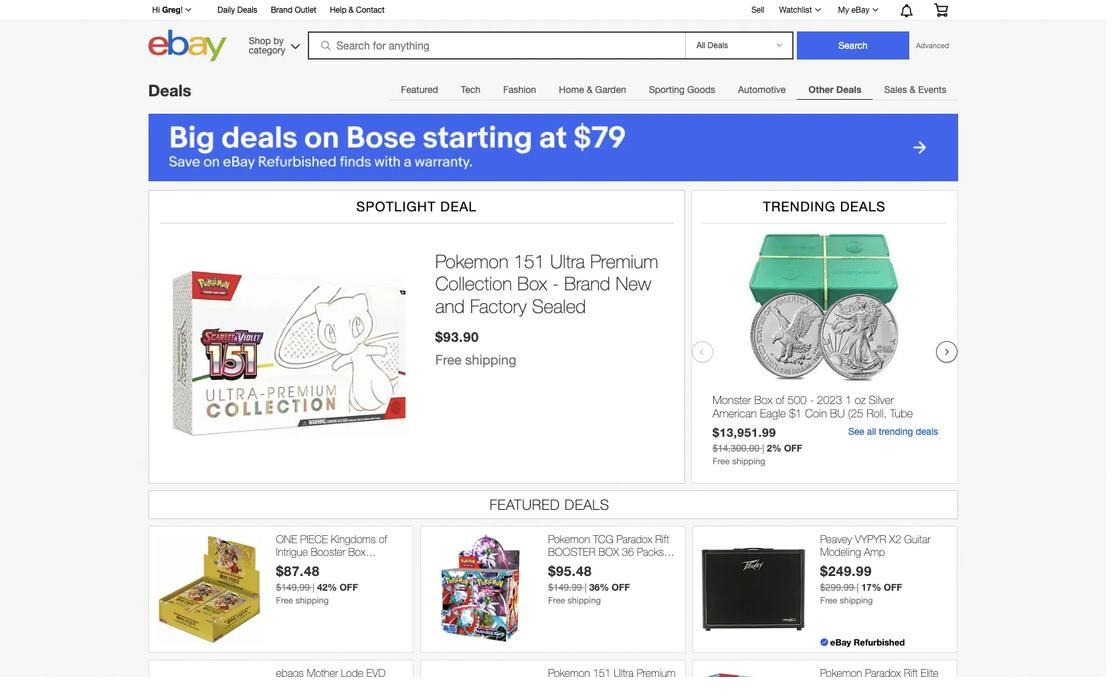 Task type: vqa. For each thing, say whether or not it's contained in the screenshot.
FREE inside $95.48 $149.99 | 36% off Free shipping
yes



Task type: locate. For each thing, give the bounding box(es) containing it.
free inside $87.48 $149.99 | 42% off free shipping
[[276, 596, 293, 606]]

pokemon for and
[[436, 250, 509, 272]]

box up eagle
[[754, 394, 773, 407]]

0 vertical spatial pokemon
[[436, 250, 509, 272]]

| left 42% on the left of page
[[313, 583, 315, 593]]

new inside one piece kingdoms of intrigue booster box english new sealed op- 04 1 dash pack
[[321, 559, 342, 571]]

1 vertical spatial of
[[379, 533, 387, 546]]

deals
[[237, 5, 258, 15], [148, 81, 191, 100], [837, 84, 862, 95], [841, 199, 886, 214], [565, 497, 610, 513]]

new inside pokemon 151 ultra premium collection box - brand new and factory sealed
[[616, 273, 652, 295]]

1 horizontal spatial -
[[810, 394, 814, 407]]

peavey vypyr x2 guitar modeling amp $249.99 $299.99 | 17% off free shipping
[[821, 533, 931, 606]]

04
[[276, 572, 288, 584]]

shipping down 36%
[[568, 596, 601, 606]]

1 horizontal spatial pokemon
[[548, 533, 590, 546]]

| inside '$14,300.00 | 2% off free shipping'
[[762, 443, 764, 454]]

box inside one piece kingdoms of intrigue booster box english new sealed op- 04 1 dash pack
[[349, 546, 366, 558]]

sell
[[752, 5, 765, 14]]

1 vertical spatial brand
[[565, 273, 611, 295]]

0 vertical spatial -
[[553, 273, 559, 295]]

pokemon inside pokemon 151 ultra premium collection box - brand new and factory sealed
[[436, 250, 509, 272]]

free down 04
[[276, 596, 293, 606]]

2 horizontal spatial &
[[910, 84, 916, 95]]

0 horizontal spatial pokemon
[[436, 250, 509, 272]]

0 horizontal spatial -
[[553, 273, 559, 295]]

new down premium
[[616, 273, 652, 295]]

account navigation
[[145, 0, 958, 21]]

help & contact link
[[330, 3, 385, 18]]

0 horizontal spatial brand
[[271, 5, 293, 15]]

shipping down $93.90
[[466, 352, 517, 367]]

off right 36%
[[612, 582, 630, 593]]

1 $149.99 from the left
[[276, 583, 310, 593]]

1 vertical spatial ebay
[[831, 637, 852, 648]]

500
[[788, 394, 807, 407]]

sales
[[885, 84, 908, 95]]

outlet
[[295, 5, 317, 15]]

Search for anything text field
[[310, 33, 683, 58]]

free down $14,300.00 on the bottom right
[[713, 457, 730, 467]]

- down ultra
[[553, 273, 559, 295]]

other
[[809, 84, 834, 95]]

watchlist
[[780, 5, 813, 15]]

featured inside other deals menu bar
[[401, 84, 438, 95]]

pokemon
[[436, 250, 509, 272], [548, 533, 590, 546]]

0 horizontal spatial &
[[349, 5, 354, 15]]

& right sales
[[910, 84, 916, 95]]

1 horizontal spatial $149.99
[[548, 583, 582, 593]]

deals inside other deals link
[[837, 84, 862, 95]]

featured for featured
[[401, 84, 438, 95]]

| left 2%
[[762, 443, 764, 454]]

0 horizontal spatial new
[[321, 559, 342, 571]]

hi greg !
[[152, 5, 183, 15]]

ebay right my
[[852, 5, 870, 15]]

shop
[[249, 35, 271, 46]]

box inside monster box of 500 - 2023 1 oz silver american eagle $1 coin bu (25 roll, tube
[[754, 394, 773, 407]]

2%
[[767, 443, 781, 454]]

2 vertical spatial box
[[349, 546, 366, 558]]

featured deals
[[490, 497, 610, 513]]

1 vertical spatial 1
[[291, 572, 297, 584]]

intrigue
[[276, 546, 308, 558]]

pokemon up collection
[[436, 250, 509, 272]]

of up op-
[[379, 533, 387, 546]]

0 vertical spatial brand
[[271, 5, 293, 15]]

$149.99 inside $87.48 $149.99 | 42% off free shipping
[[276, 583, 310, 593]]

pokemon tcg paradox rift booster box 36 packs sealed new
[[548, 533, 670, 571]]

trending deals
[[763, 199, 886, 214]]

new
[[616, 273, 652, 295], [321, 559, 342, 571], [582, 559, 603, 571]]

one piece kingdoms of intrigue booster box english new sealed op- 04 1 dash pack link
[[276, 533, 407, 584]]

sporting goods
[[649, 84, 716, 95]]

$149.99 down $95.48
[[548, 583, 582, 593]]

shop by category
[[249, 35, 285, 55]]

deals for trending deals
[[841, 199, 886, 214]]

monster box of 500 - 2023 1 oz silver american eagle $1 coin bu (25 roll, tube link
[[713, 394, 938, 424]]

- up coin
[[810, 394, 814, 407]]

my ebay
[[839, 5, 870, 15]]

trending
[[879, 426, 913, 437]]

0 horizontal spatial featured
[[401, 84, 438, 95]]

1 vertical spatial featured
[[490, 497, 561, 513]]

shipping down 42% on the left of page
[[296, 596, 329, 606]]

shop by category button
[[243, 30, 303, 59]]

deals for featured deals
[[565, 497, 610, 513]]

see all trending deals
[[848, 426, 938, 437]]

- inside pokemon 151 ultra premium collection box - brand new and factory sealed
[[553, 273, 559, 295]]

2 horizontal spatial new
[[616, 273, 652, 295]]

sales & events
[[885, 84, 947, 95]]

1 vertical spatial box
[[754, 394, 773, 407]]

guitar
[[905, 533, 931, 546]]

peavey vypyr x2 guitar modeling amp link
[[821, 533, 951, 559]]

$149.99 inside $95.48 $149.99 | 36% off free shipping
[[548, 583, 582, 593]]

one piece kingdoms of intrigue booster box english new sealed op- 04 1 dash pack
[[276, 533, 396, 584]]

free down $95.48
[[548, 596, 566, 606]]

free down $93.90
[[436, 352, 462, 367]]

featured left tech
[[401, 84, 438, 95]]

ebay left refurbished
[[831, 637, 852, 648]]

1 vertical spatial pokemon
[[548, 533, 590, 546]]

of inside one piece kingdoms of intrigue booster box english new sealed op- 04 1 dash pack
[[379, 533, 387, 546]]

None submit
[[797, 31, 910, 60]]

deals link
[[148, 81, 191, 100]]

featured link
[[390, 76, 450, 103]]

$14,300.00
[[713, 443, 760, 454]]

home
[[559, 84, 584, 95]]

your shopping cart image
[[934, 3, 949, 17]]

advanced
[[917, 42, 950, 50]]

0 vertical spatial featured
[[401, 84, 438, 95]]

of up eagle
[[776, 394, 785, 407]]

sealed down booster
[[548, 559, 579, 571]]

box inside pokemon 151 ultra premium collection box - brand new and factory sealed
[[518, 273, 548, 295]]

my ebay link
[[831, 2, 885, 18]]

other deals tab list
[[390, 76, 958, 103]]

sealed up pack
[[345, 559, 376, 571]]

silver
[[869, 394, 894, 407]]

see all trending deals link
[[848, 426, 938, 437]]

featured for featured deals
[[490, 497, 561, 513]]

1
[[846, 394, 852, 407], [291, 572, 297, 584]]

shipping inside peavey vypyr x2 guitar modeling amp $249.99 $299.99 | 17% off free shipping
[[840, 596, 873, 606]]

$87.48
[[276, 563, 320, 579]]

free shipping
[[436, 352, 517, 367]]

0 vertical spatial of
[[776, 394, 785, 407]]

of inside monster box of 500 - 2023 1 oz silver american eagle $1 coin bu (25 roll, tube
[[776, 394, 785, 407]]

$149.99 down $87.48
[[276, 583, 310, 593]]

all
[[867, 426, 876, 437]]

pokemon up booster
[[548, 533, 590, 546]]

& right "home"
[[587, 84, 593, 95]]

|
[[762, 443, 764, 454], [313, 583, 315, 593], [585, 583, 587, 593], [857, 583, 859, 593]]

shipping down 17%
[[840, 596, 873, 606]]

off right 42% on the left of page
[[340, 582, 358, 593]]

booster
[[548, 546, 596, 558]]

free inside peavey vypyr x2 guitar modeling amp $249.99 $299.99 | 17% off free shipping
[[821, 596, 838, 606]]

1 horizontal spatial of
[[776, 394, 785, 407]]

off right 2%
[[784, 443, 803, 454]]

1 horizontal spatial brand
[[565, 273, 611, 295]]

bu
[[830, 407, 845, 421]]

0 horizontal spatial box
[[349, 546, 366, 558]]

1 horizontal spatial new
[[582, 559, 603, 571]]

box down kingdoms
[[349, 546, 366, 558]]

events
[[919, 84, 947, 95]]

shipping
[[466, 352, 517, 367], [732, 457, 765, 467], [296, 596, 329, 606], [568, 596, 601, 606], [840, 596, 873, 606]]

1 horizontal spatial box
[[518, 273, 548, 295]]

spotlight deal
[[357, 199, 477, 214]]

& for contact
[[349, 5, 354, 15]]

& inside "link"
[[349, 5, 354, 15]]

sealed down ultra
[[532, 295, 586, 317]]

free down $299.99
[[821, 596, 838, 606]]

1 inside one piece kingdoms of intrigue booster box english new sealed op- 04 1 dash pack
[[291, 572, 297, 584]]

pokemon inside "pokemon tcg paradox rift booster box 36 packs sealed new"
[[548, 533, 590, 546]]

roll,
[[867, 407, 887, 421]]

0 horizontal spatial $149.99
[[276, 583, 310, 593]]

new down box
[[582, 559, 603, 571]]

shipping inside '$14,300.00 | 2% off free shipping'
[[732, 457, 765, 467]]

off right 17%
[[884, 582, 903, 593]]

brand down ultra
[[565, 273, 611, 295]]

brand left 'outlet'
[[271, 5, 293, 15]]

0 vertical spatial ebay
[[852, 5, 870, 15]]

featured up booster
[[490, 497, 561, 513]]

$1
[[789, 407, 802, 421]]

off inside $87.48 $149.99 | 42% off free shipping
[[340, 582, 358, 593]]

0 vertical spatial 1
[[846, 394, 852, 407]]

1 left oz
[[846, 394, 852, 407]]

2 $149.99 from the left
[[548, 583, 582, 593]]

2 horizontal spatial box
[[754, 394, 773, 407]]

new down booster
[[321, 559, 342, 571]]

| inside $95.48 $149.99 | 36% off free shipping
[[585, 583, 587, 593]]

new for english
[[321, 559, 342, 571]]

brand outlet link
[[271, 3, 317, 18]]

- inside monster box of 500 - 2023 1 oz silver american eagle $1 coin bu (25 roll, tube
[[810, 394, 814, 407]]

0 horizontal spatial of
[[379, 533, 387, 546]]

watchlist link
[[772, 2, 827, 18]]

1 horizontal spatial featured
[[490, 497, 561, 513]]

1 horizontal spatial &
[[587, 84, 593, 95]]

| left 36%
[[585, 583, 587, 593]]

shipping down $14,300.00 on the bottom right
[[732, 457, 765, 467]]

deal
[[441, 199, 477, 214]]

box down 151
[[518, 273, 548, 295]]

& right help
[[349, 5, 354, 15]]

0 horizontal spatial 1
[[291, 572, 297, 584]]

daily
[[218, 5, 235, 15]]

deals inside daily deals link
[[237, 5, 258, 15]]

0 vertical spatial box
[[518, 273, 548, 295]]

pokemon 151 ultra premium collection box - brand new and factory sealed link
[[436, 250, 671, 318]]

shipping inside $87.48 $149.99 | 42% off free shipping
[[296, 596, 329, 606]]

$249.99
[[821, 563, 872, 579]]

my
[[839, 5, 850, 15]]

off inside $95.48 $149.99 | 36% off free shipping
[[612, 582, 630, 593]]

1 horizontal spatial 1
[[846, 394, 852, 407]]

$13,951.99
[[713, 426, 776, 440]]

home & garden link
[[548, 76, 638, 103]]

| left 17%
[[857, 583, 859, 593]]

off inside peavey vypyr x2 guitar modeling amp $249.99 $299.99 | 17% off free shipping
[[884, 582, 903, 593]]

featured
[[401, 84, 438, 95], [490, 497, 561, 513]]

greg
[[162, 5, 181, 15]]

ebay inside my ebay link
[[852, 5, 870, 15]]

x2
[[890, 533, 902, 546]]

1 vertical spatial -
[[810, 394, 814, 407]]

1 right 04
[[291, 572, 297, 584]]

garden
[[596, 84, 626, 95]]



Task type: describe. For each thing, give the bounding box(es) containing it.
dash
[[300, 572, 323, 584]]

tech
[[461, 84, 481, 95]]

sealed inside one piece kingdoms of intrigue booster box english new sealed op- 04 1 dash pack
[[345, 559, 376, 571]]

paradox
[[617, 533, 653, 546]]

pack
[[326, 572, 348, 584]]

kingdoms
[[331, 533, 376, 546]]

sell link
[[746, 5, 771, 14]]

$87.48 $149.99 | 42% off free shipping
[[276, 563, 358, 606]]

and
[[436, 295, 465, 317]]

automotive link
[[727, 76, 798, 103]]

| inside peavey vypyr x2 guitar modeling amp $249.99 $299.99 | 17% off free shipping
[[857, 583, 859, 593]]

trending
[[763, 199, 836, 214]]

| inside $87.48 $149.99 | 42% off free shipping
[[313, 583, 315, 593]]

goods
[[688, 84, 716, 95]]

pokemon tcg paradox rift booster box 36 packs sealed new link
[[548, 533, 679, 571]]

36%
[[590, 582, 609, 593]]

brand inside pokemon 151 ultra premium collection box - brand new and factory sealed
[[565, 273, 611, 295]]

shop by category banner
[[145, 0, 958, 65]]

help
[[330, 5, 347, 15]]

vypyr
[[856, 533, 887, 546]]

ultra
[[550, 250, 585, 272]]

new inside "pokemon tcg paradox rift booster box 36 packs sealed new"
[[582, 559, 603, 571]]

premium
[[590, 250, 659, 272]]

deals for other deals
[[837, 84, 862, 95]]

monster
[[713, 394, 751, 407]]

help & contact
[[330, 5, 385, 15]]

sealed inside "pokemon tcg paradox rift booster box 36 packs sealed new"
[[548, 559, 579, 571]]

op-
[[379, 559, 396, 571]]

brand outlet
[[271, 5, 317, 15]]

packs
[[637, 546, 664, 558]]

(25
[[848, 407, 864, 421]]

factory
[[470, 295, 527, 317]]

pokemon for new
[[548, 533, 590, 546]]

refurbished
[[854, 637, 905, 648]]

42%
[[317, 582, 337, 593]]

free inside $95.48 $149.99 | 36% off free shipping
[[548, 596, 566, 606]]

deals for daily deals
[[237, 5, 258, 15]]

daily deals link
[[218, 3, 258, 18]]

big deals on bose starting at $79 save on ebay refurished finds with a warranty. image
[[148, 114, 958, 181]]

other deals link
[[798, 76, 873, 103]]

$149.99 for $87.48
[[276, 583, 310, 593]]

tube
[[890, 407, 913, 421]]

other deals menu bar
[[390, 76, 958, 103]]

monster box of 500 - 2023 1 oz silver american eagle $1 coin bu (25 roll, tube
[[713, 394, 913, 421]]

rift
[[656, 533, 670, 546]]

$149.99 for $95.48
[[548, 583, 582, 593]]

one
[[276, 533, 297, 546]]

none submit inside shop by category banner
[[797, 31, 910, 60]]

fashion
[[503, 84, 536, 95]]

spotlight
[[357, 199, 436, 214]]

box
[[599, 546, 619, 558]]

sporting
[[649, 84, 685, 95]]

collection
[[436, 273, 512, 295]]

new for brand
[[616, 273, 652, 295]]

english
[[276, 559, 318, 571]]

american
[[713, 407, 757, 421]]

piece
[[300, 533, 328, 546]]

$95.48 $149.99 | 36% off free shipping
[[548, 563, 630, 606]]

151
[[514, 250, 545, 272]]

ebay refurbished
[[831, 637, 905, 648]]

tech link
[[450, 76, 492, 103]]

brand inside brand outlet link
[[271, 5, 293, 15]]

pokemon 151 ultra premium collection box - brand new and factory sealed
[[436, 250, 659, 317]]

2023
[[817, 394, 842, 407]]

hi
[[152, 5, 160, 15]]

modeling
[[821, 546, 862, 558]]

category
[[249, 45, 285, 55]]

shipping inside $95.48 $149.99 | 36% off free shipping
[[568, 596, 601, 606]]

automotive
[[738, 84, 786, 95]]

sealed inside pokemon 151 ultra premium collection box - brand new and factory sealed
[[532, 295, 586, 317]]

& for garden
[[587, 84, 593, 95]]

1 inside monster box of 500 - 2023 1 oz silver american eagle $1 coin bu (25 roll, tube
[[846, 394, 852, 407]]

booster
[[311, 546, 346, 558]]

fashion link
[[492, 76, 548, 103]]

daily deals
[[218, 5, 258, 15]]

oz
[[855, 394, 866, 407]]

contact
[[356, 5, 385, 15]]

other deals
[[809, 84, 862, 95]]

sales & events link
[[873, 76, 958, 103]]

eagle
[[760, 407, 786, 421]]

peavey
[[821, 533, 853, 546]]

& for events
[[910, 84, 916, 95]]

free inside '$14,300.00 | 2% off free shipping'
[[713, 457, 730, 467]]

$93.90
[[436, 328, 479, 345]]

36
[[622, 546, 634, 558]]

$14,300.00 | 2% off free shipping
[[713, 443, 803, 467]]

home & garden
[[559, 84, 626, 95]]

advanced link
[[910, 32, 956, 59]]

off inside '$14,300.00 | 2% off free shipping'
[[784, 443, 803, 454]]



